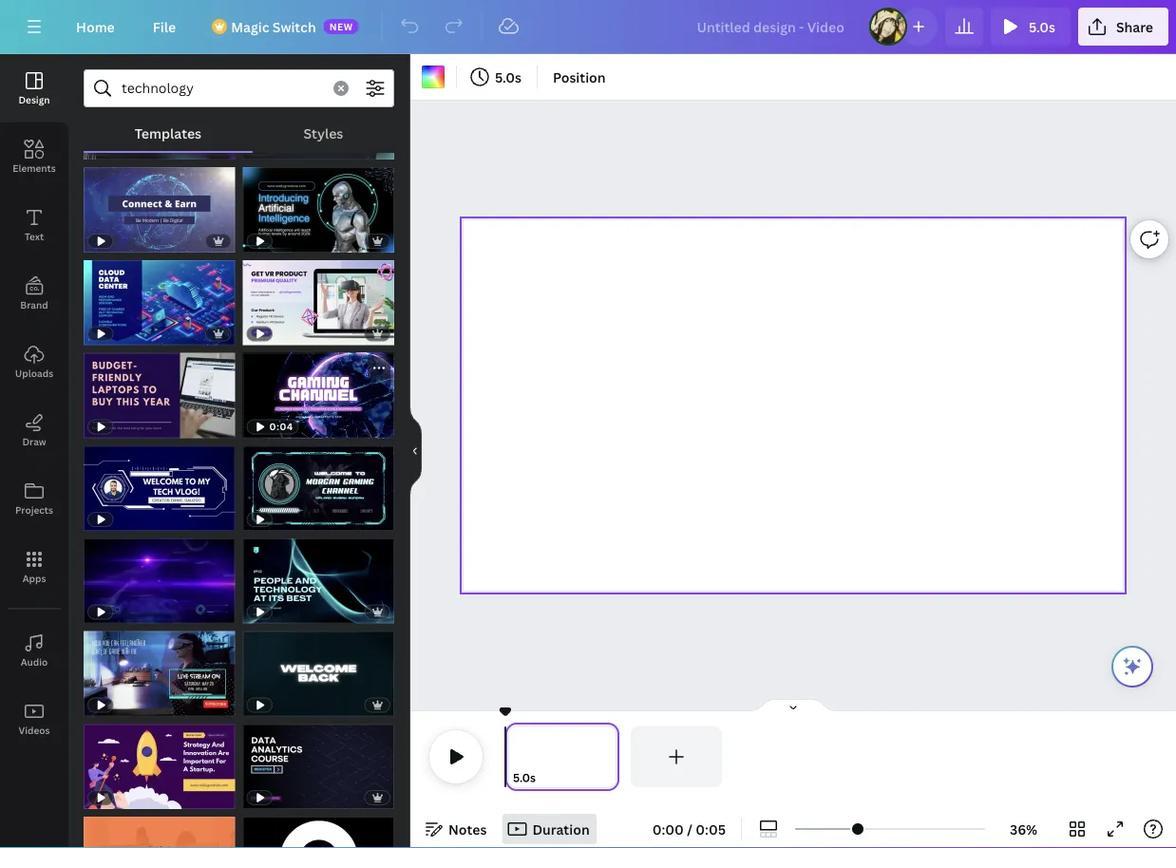 Task type: locate. For each thing, give the bounding box(es) containing it.
0:00 / 0:05
[[652, 820, 726, 839]]

duration
[[533, 820, 590, 839]]

5.0s left the position dropdown button
[[495, 68, 522, 86]]

magic
[[231, 18, 269, 36]]

36%
[[1010, 820, 1038, 839]]

blue white modern animated simple welcome tech vlog youtube intro group
[[84, 434, 235, 531]]

0 vertical spatial 5.0s
[[1029, 18, 1056, 36]]

0 vertical spatial 5.0s button
[[991, 8, 1071, 46]]

black blue white modern technology youtube intro group
[[243, 620, 394, 717]]

5.0s
[[1029, 18, 1056, 36], [495, 68, 522, 86], [513, 770, 536, 786]]

styles button
[[253, 115, 394, 151]]

36% button
[[993, 814, 1055, 845]]

blue 3d animation cloud data center tech video group
[[84, 249, 235, 345]]

magic switch
[[231, 18, 316, 36]]

dark animated data analytics course announcement video group
[[243, 713, 394, 810]]

purple product release gradient mobile virtual reality technology video group
[[243, 249, 394, 345]]

home
[[76, 18, 115, 36]]

5.0s left page title text box
[[513, 770, 536, 786]]

turquoise blue futuristic gaming channel youtube intro group
[[243, 434, 394, 531]]

design button
[[0, 54, 68, 123]]

purple and pink computers science & technology youtube video intro group
[[84, 342, 235, 438]]

brand
[[20, 298, 48, 311]]

5.0s button inside main menu bar
[[991, 8, 1071, 46]]

white modern gaming youtube gaming group
[[243, 353, 394, 438]]

blue digital global network intro video group
[[84, 156, 235, 253]]

Page title text field
[[544, 769, 552, 788]]

blue modern gaming youtube intro group
[[243, 74, 394, 160]]

0:04
[[269, 420, 293, 433]]

5.0s button left share dropdown button
[[991, 8, 1071, 46]]

videos button
[[0, 685, 68, 753]]

Design title text field
[[682, 8, 862, 46]]

duration button
[[502, 814, 597, 845]]

5.0s button
[[991, 8, 1071, 46], [465, 62, 529, 92], [513, 769, 536, 788]]

position
[[553, 68, 606, 86]]

2 vertical spatial 5.0s button
[[513, 769, 536, 788]]

text button
[[0, 191, 68, 259]]

hide image
[[410, 406, 422, 497]]

5.0s button left page title text box
[[513, 769, 536, 788]]

abstract tech business video background group
[[243, 527, 394, 624]]

position button
[[545, 62, 613, 92]]

uploads
[[15, 367, 53, 380]]

Search Video templates search field
[[122, 70, 322, 106]]

share button
[[1078, 8, 1169, 46]]

apps
[[22, 572, 46, 585]]

styles
[[303, 124, 343, 142]]

trimming, end edge slider
[[602, 727, 620, 788]]

brand button
[[0, 259, 68, 328]]

elements button
[[0, 123, 68, 191]]

5.0s left share dropdown button
[[1029, 18, 1056, 36]]

5.0s button right #ffffff image
[[465, 62, 529, 92]]

0:00
[[652, 820, 684, 839]]

draw button
[[0, 396, 68, 465]]

design
[[18, 93, 50, 106]]

notes
[[448, 820, 487, 839]]



Task type: describe. For each thing, give the bounding box(es) containing it.
notes button
[[418, 814, 495, 845]]

2 vertical spatial 5.0s
[[513, 770, 536, 786]]

#ffffff image
[[422, 66, 445, 88]]

main menu bar
[[0, 0, 1176, 54]]

draw
[[22, 435, 46, 448]]

projects
[[15, 504, 53, 516]]

/
[[687, 820, 693, 839]]

black blue neon futuristic artificial intelligence video group
[[243, 156, 394, 253]]

audio button
[[0, 617, 68, 685]]

5.0s inside main menu bar
[[1029, 18, 1056, 36]]

black modern glitch futuristic gaming channel youtube intro group
[[243, 806, 394, 848]]

new
[[329, 20, 353, 33]]

trimming, start edge slider
[[505, 727, 523, 788]]

1 vertical spatial 5.0s button
[[465, 62, 529, 92]]

purple yellow quote strategy colorful illustration start up technology business video group
[[84, 713, 235, 810]]

audio
[[21, 656, 48, 668]]

file button
[[138, 8, 191, 46]]

projects button
[[0, 465, 68, 533]]

blue orange minimalist startup business intro youtube video group
[[84, 806, 235, 848]]

share
[[1116, 18, 1154, 36]]

side panel tab list
[[0, 54, 68, 753]]

uploads button
[[0, 328, 68, 396]]

blue purple liquid corporate artificial intelligence tech youtube video intro group
[[84, 74, 235, 160]]

purple and black neon minimalist game on intro video group
[[84, 527, 235, 624]]

home link
[[61, 8, 130, 46]]

hide pages image
[[748, 698, 839, 714]]

1 vertical spatial 5.0s
[[495, 68, 522, 86]]

switch
[[273, 18, 316, 36]]

canva assistant image
[[1121, 656, 1144, 678]]

file
[[153, 18, 176, 36]]

videos
[[19, 724, 50, 737]]

0:05
[[696, 820, 726, 839]]

apps button
[[0, 533, 68, 601]]

elements
[[13, 162, 56, 174]]

templates button
[[84, 115, 253, 151]]

templates
[[135, 124, 202, 142]]

purple blue modern technology vr games youtube video group
[[84, 620, 235, 717]]

text
[[25, 230, 44, 243]]



Task type: vqa. For each thing, say whether or not it's contained in the screenshot.
Team 1 element to the bottom
no



